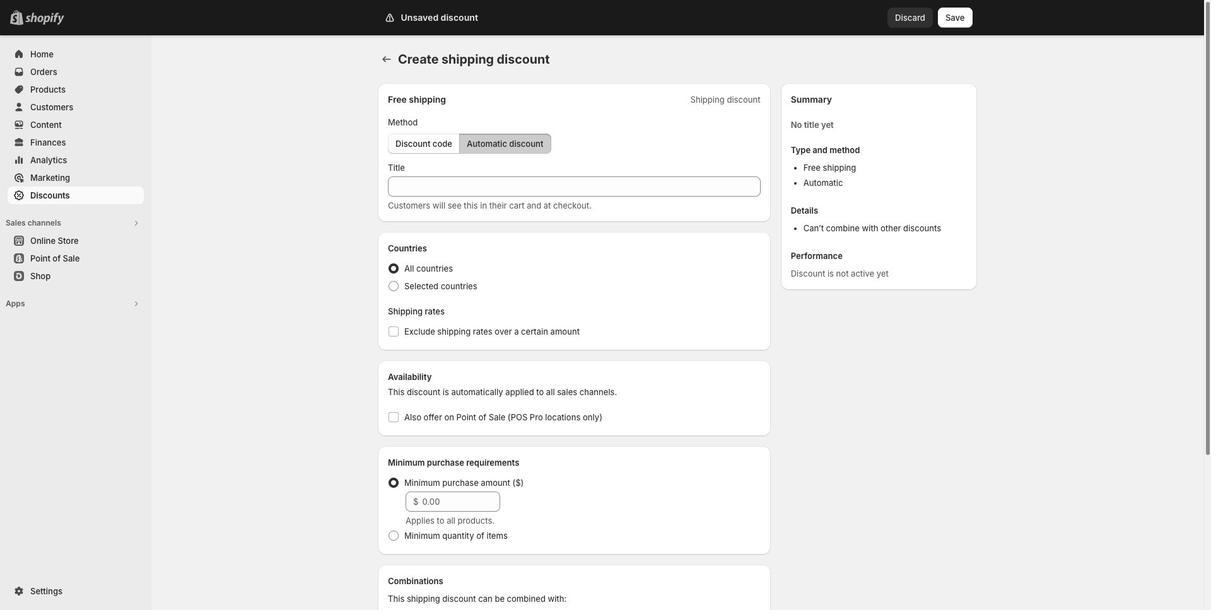 Task type: vqa. For each thing, say whether or not it's contained in the screenshot.
Search products text field
no



Task type: locate. For each thing, give the bounding box(es) containing it.
0.00 text field
[[422, 492, 500, 512]]

None text field
[[388, 177, 761, 197]]



Task type: describe. For each thing, give the bounding box(es) containing it.
shopify image
[[25, 13, 64, 25]]



